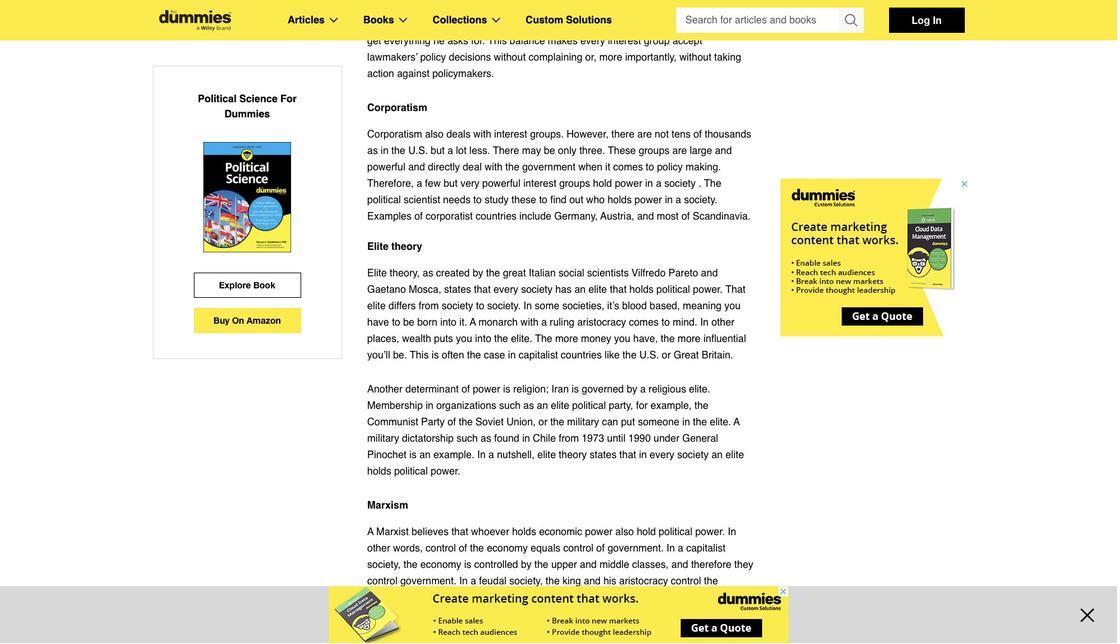 Task type: locate. For each thing, give the bounding box(es) containing it.
upper
[[552, 560, 577, 571]]

comes down these
[[614, 162, 643, 173]]

1 horizontal spatial therefore
[[691, 560, 732, 571]]

policymakers,
[[624, 19, 685, 30]]

0 horizontal spatial capitalist
[[519, 350, 558, 362]]

controlled
[[475, 560, 518, 571]]

0 vertical spatial this
[[488, 35, 507, 47]]

as up mosca,
[[423, 268, 434, 279]]

0 vertical spatial economy
[[487, 543, 528, 555]]

1 horizontal spatial be
[[544, 145, 555, 157]]

interest down "government"
[[524, 178, 557, 190]]

like
[[605, 350, 620, 362]]

2 horizontal spatial more
[[678, 334, 701, 345]]

1 horizontal spatial into
[[475, 334, 492, 345]]

0 horizontal spatial u.s.
[[408, 145, 428, 157]]

countries inside elite theory, as created by the great italian social scientists vilfredo pareto and gaetano mosca, states that every society has an elite that holds political power. that elite differs from society to society. in some societies, it's blood based, meaning you have to be born into it. a monarch with a ruling aristocracy comes to mind. in other places, wealth puts you into the elite. the more money you have, the more influential you'll be. this is often the case in capitalist countries like the u.s. or great britain.
[[561, 350, 602, 362]]

corporatism inside corporatism also deals with interest groups. however, there are not tens of thousands as in the u.s. but a lot less. there may be only three. these groups are large and powerful and directly deal with the government when it comes to policy making. therefore, a few but very powerful interest groups hold power in a society . the political scientist needs to study these to find out who holds power in a society. examples of corporatist countries include germany, austria, and most of scandinavia.
[[367, 129, 422, 140]]

capitalist inside a marxist believes that whoever holds economic power also hold political power. in other words, control of the economy equals control of government. in a capitalist society, the economy is controlled by the upper and middle classes, and therefore they control government. in a feudal society, the king and his aristocracy control the economy and therefore government.
[[687, 543, 726, 555]]

elite. down the monarch
[[511, 334, 533, 345]]

you up like
[[614, 334, 631, 345]]

cookie consent banner dialog
[[0, 598, 1118, 644]]

from up born
[[419, 301, 439, 312]]

be inside corporatism also deals with interest groups. however, there are not tens of thousands as in the u.s. but a lot less. there may be only three. these groups are large and powerful and directly deal with the government when it comes to policy making. therefore, a few but very powerful interest groups hold power in a society . the political scientist needs to study these to find out who holds power in a society. examples of corporatist countries include germany, austria, and most of scandinavia.
[[544, 145, 555, 157]]

or
[[662, 350, 671, 362], [539, 417, 548, 428]]

0 horizontal spatial into
[[440, 317, 457, 329]]

lot
[[456, 145, 467, 157]]

1 vertical spatial such
[[457, 434, 478, 445]]

every down the bit
[[581, 35, 605, 47]]

0 horizontal spatial therefore
[[431, 593, 471, 604]]

0 horizontal spatial from
[[419, 301, 439, 312]]

it's
[[608, 301, 620, 312]]

other inside elite theory, as created by the great italian social scientists vilfredo pareto and gaetano mosca, states that every society has an elite that holds political power. that elite differs from society to society. in some societies, it's blood based, meaning you have to be born into it. a monarch with a ruling aristocracy comes to mind. in other places, wealth puts you into the elite. the more money you have, the more influential you'll be. this is often the case in capitalist countries like the u.s. or great britain.
[[712, 317, 735, 329]]

be down differs
[[403, 317, 415, 329]]

1 vertical spatial aristocracy
[[620, 576, 668, 588]]

of
[[694, 129, 702, 140], [415, 211, 423, 223], [682, 211, 690, 223], [462, 384, 470, 396], [448, 417, 456, 428], [459, 543, 467, 555], [597, 543, 605, 555]]

power. inside another determinant of power is religion; iran is governed by a religious elite. membership in organizations such as an elite political party, for example, the communist party of the soviet union, or the military can put someone in the elite. a military dictatorship such as found in chile from 1973 until 1990 under general pinochet is an example. in a nutshell, elite theory states that in every society an elite holds political power.
[[431, 466, 461, 478]]

1 vertical spatial u.s.
[[640, 350, 659, 362]]

an down dictatorship
[[420, 450, 431, 461]]

1 vertical spatial therefore
[[431, 593, 471, 604]]

1 vertical spatial corporatism
[[367, 129, 422, 140]]

1 horizontal spatial countries
[[561, 350, 602, 362]]

0 horizontal spatial be
[[403, 317, 415, 329]]

government. up classes,
[[608, 543, 664, 555]]

hold down it
[[593, 178, 612, 190]]

from right the bit
[[601, 19, 621, 30]]

these
[[512, 195, 537, 206]]

equals
[[531, 543, 561, 555]]

found
[[494, 434, 520, 445]]

bit
[[587, 19, 598, 30]]

other up influential
[[712, 317, 735, 329]]

also up "middle"
[[616, 527, 634, 538]]

0 horizontal spatial hold
[[593, 178, 612, 190]]

0 vertical spatial or
[[662, 350, 671, 362]]

be inside elite theory, as created by the great italian social scientists vilfredo pareto and gaetano mosca, states that every society has an elite that holds political power. that elite differs from society to society. in some societies, it's blood based, meaning you have to be born into it. a monarch with a ruling aristocracy comes to mind. in other places, wealth puts you into the elite. the more money you have, the more influential you'll be. this is often the case in capitalist countries like the u.s. or great britain.
[[403, 317, 415, 329]]

states down 1973
[[590, 450, 617, 461]]

0 horizontal spatial government.
[[401, 576, 457, 588]]

0 horizontal spatial every
[[494, 284, 519, 296]]

in left feudal
[[460, 576, 468, 588]]

nutshell,
[[497, 450, 535, 461]]

will up balance
[[524, 19, 538, 30]]

from inside pluralism assumes that everybody will get a little bit from policymakers, but nobody will get everything he asks for. this balance makes every interest group accept lawmakers' policy decisions without complaining or, more importantly, without taking action against policymakers.
[[601, 19, 621, 30]]

1 vertical spatial get
[[367, 35, 381, 47]]

1 horizontal spatial u.s.
[[640, 350, 659, 362]]

corporatism also deals with interest groups. however, there are not tens of thousands as in the u.s. but a lot less. there may be only three. these groups are large and powerful and directly deal with the government when it comes to policy making. therefore, a few but very powerful interest groups hold power in a society . the political scientist needs to study these to find out who holds power in a society. examples of corporatist countries include germany, austria, and most of scandinavia.
[[367, 129, 752, 223]]

advertisement region
[[781, 179, 970, 337], [329, 587, 789, 644]]

society, down words, at the bottom left of the page
[[367, 560, 401, 571]]

open book categories image
[[399, 18, 408, 23]]

this inside pluralism assumes that everybody will get a little bit from policymakers, but nobody will get everything he asks for. this balance makes every interest group accept lawmakers' policy decisions without complaining or, more importantly, without taking action against policymakers.
[[488, 35, 507, 47]]

corporatism for corporatism also deals with interest groups. however, there are not tens of thousands as in the u.s. but a lot less. there may be only three. these groups are large and powerful and directly deal with the government when it comes to policy making. therefore, a few but very powerful interest groups hold power in a society . the political scientist needs to study these to find out who holds power in a society. examples of corporatist countries include germany, austria, and most of scandinavia.
[[367, 129, 422, 140]]

more down ruling
[[555, 334, 579, 345]]

0 horizontal spatial will
[[524, 19, 538, 30]]

theory inside another determinant of power is religion; iran is governed by a religious elite. membership in organizations such as an elite political party, for example, the communist party of the soviet union, or the military can put someone in the elite. a military dictatorship such as found in chile from 1973 until 1990 under general pinochet is an example. in a nutshell, elite theory states that in every society an elite holds political power.
[[559, 450, 587, 461]]

1 horizontal spatial powerful
[[483, 178, 521, 190]]

other down 'marxist'
[[367, 543, 390, 555]]

such up the union,
[[499, 401, 521, 412]]

with up less.
[[474, 129, 492, 140]]

the inside elite theory, as created by the great italian social scientists vilfredo pareto and gaetano mosca, states that every society has an elite that holds political power. that elite differs from society to society. in some societies, it's blood based, meaning you have to be born into it. a monarch with a ruling aristocracy comes to mind. in other places, wealth puts you into the elite. the more money you have, the more influential you'll be. this is often the case in capitalist countries like the u.s. or great britain.
[[535, 334, 553, 345]]

three.
[[580, 145, 605, 157]]

more right or,
[[600, 52, 623, 63]]

other inside a marxist believes that whoever holds economic power also hold political power. in other words, control of the economy equals control of government. in a capitalist society, the economy is controlled by the upper and middle classes, and therefore they control government. in a feudal society, the king and his aristocracy control the economy and therefore government.
[[367, 543, 390, 555]]

and down words, at the bottom left of the page
[[411, 593, 428, 604]]

elite.
[[511, 334, 533, 345], [689, 384, 711, 396], [710, 417, 732, 428]]

elite inside elite theory, as created by the great italian social scientists vilfredo pareto and gaetano mosca, states that every society has an elite that holds political power. that elite differs from society to society. in some societies, it's blood based, meaning you have to be born into it. a monarch with a ruling aristocracy comes to mind. in other places, wealth puts you into the elite. the more money you have, the more influential you'll be. this is often the case in capitalist countries like the u.s. or great britain.
[[367, 268, 387, 279]]

2 horizontal spatial every
[[650, 450, 675, 461]]

policy
[[420, 52, 446, 63], [657, 162, 683, 173]]

more inside pluralism assumes that everybody will get a little bit from policymakers, but nobody will get everything he asks for. this balance makes every interest group accept lawmakers' policy decisions without complaining or, more importantly, without taking action against policymakers.
[[600, 52, 623, 63]]

meaning
[[683, 301, 722, 312]]

1 vertical spatial be
[[403, 317, 415, 329]]

1 vertical spatial a
[[734, 417, 740, 428]]

explore book link
[[194, 273, 301, 298]]

into up case
[[475, 334, 492, 345]]

0 horizontal spatial are
[[638, 129, 652, 140]]

but
[[688, 19, 702, 30], [431, 145, 445, 157], [444, 178, 458, 190]]

states down 'created'
[[444, 284, 471, 296]]

another determinant of power is religion; iran is governed by a religious elite. membership in organizations such as an elite political party, for example, the communist party of the soviet union, or the military can put someone in the elite. a military dictatorship such as found in chile from 1973 until 1990 under general pinochet is an example. in a nutshell, elite theory states that in every society an elite holds political power.
[[367, 384, 744, 478]]

articles
[[288, 15, 325, 26]]

1 vertical spatial states
[[590, 450, 617, 461]]

0 vertical spatial into
[[440, 317, 457, 329]]

hold inside a marxist believes that whoever holds economic power also hold political power. in other words, control of the economy equals control of government. in a capitalist society, the economy is controlled by the upper and middle classes, and therefore they control government. in a feudal society, the king and his aristocracy control the economy and therefore government.
[[637, 527, 656, 538]]

to right it
[[646, 162, 655, 173]]

the right .
[[704, 178, 722, 190]]

1 horizontal spatial will
[[741, 19, 755, 30]]

0 horizontal spatial also
[[425, 129, 444, 140]]

general
[[683, 434, 719, 445]]

0 vertical spatial from
[[601, 19, 621, 30]]

social
[[559, 268, 585, 279]]

every
[[581, 35, 605, 47], [494, 284, 519, 296], [650, 450, 675, 461]]

political up examples
[[367, 195, 401, 206]]

vilfredo
[[632, 268, 666, 279]]

comes up the have,
[[629, 317, 659, 329]]

from inside elite theory, as created by the great italian social scientists vilfredo pareto and gaetano mosca, states that every society has an elite that holds political power. that elite differs from society to society. in some societies, it's blood based, meaning you have to be born into it. a monarch with a ruling aristocracy comes to mind. in other places, wealth puts you into the elite. the more money you have, the more influential you'll be. this is often the case in capitalist countries like the u.s. or great britain.
[[419, 301, 439, 312]]

membership
[[367, 401, 423, 412]]

group
[[676, 8, 864, 33]]

holds inside corporatism also deals with interest groups. however, there are not tens of thousands as in the u.s. but a lot less. there may be only three. these groups are large and powerful and directly deal with the government when it comes to policy making. therefore, a few but very powerful interest groups hold power in a society . the political scientist needs to study these to find out who holds power in a society. examples of corporatist countries include germany, austria, and most of scandinavia.
[[608, 195, 632, 206]]

will right nobody in the right of the page
[[741, 19, 755, 30]]

economy
[[487, 543, 528, 555], [421, 560, 462, 571], [367, 593, 408, 604]]

0 vertical spatial get
[[541, 19, 555, 30]]

0 vertical spatial advertisement region
[[781, 179, 970, 337]]

corporatism up therefore,
[[367, 129, 422, 140]]

control
[[426, 543, 456, 555], [564, 543, 594, 555], [367, 576, 398, 588], [671, 576, 702, 588]]

0 vertical spatial other
[[712, 317, 735, 329]]

1 horizontal spatial economy
[[421, 560, 462, 571]]

1 vertical spatial groups
[[560, 178, 590, 190]]

2 vertical spatial interest
[[524, 178, 557, 190]]

elite. right religious
[[689, 384, 711, 396]]

holds down vilfredo
[[630, 284, 654, 296]]

classes,
[[632, 560, 669, 571]]

aristocracy down classes,
[[620, 576, 668, 588]]

without down balance
[[494, 52, 526, 63]]

0 horizontal spatial more
[[555, 334, 579, 345]]

the inside corporatism also deals with interest groups. however, there are not tens of thousands as in the u.s. but a lot less. there may be only three. these groups are large and powerful and directly deal with the government when it comes to policy making. therefore, a few but very powerful interest groups hold power in a society . the political scientist needs to study these to find out who holds power in a society. examples of corporatist countries include germany, austria, and most of scandinavia.
[[704, 178, 722, 190]]

political up classes,
[[659, 527, 693, 538]]

government. down words, at the bottom left of the page
[[401, 576, 457, 588]]

capitalist
[[519, 350, 558, 362], [687, 543, 726, 555]]

1 vertical spatial also
[[616, 527, 634, 538]]

1 vertical spatial economy
[[421, 560, 462, 571]]

of right words, at the bottom left of the page
[[459, 543, 467, 555]]

1 horizontal spatial every
[[581, 35, 605, 47]]

society. inside corporatism also deals with interest groups. however, there are not tens of thousands as in the u.s. but a lot less. there may be only three. these groups are large and powerful and directly deal with the government when it comes to policy making. therefore, a few but very powerful interest groups hold power in a society . the political scientist needs to study these to find out who holds power in a society. examples of corporatist countries include germany, austria, and most of scandinavia.
[[684, 195, 718, 206]]

is left often
[[432, 350, 439, 362]]

1990
[[629, 434, 651, 445]]

powerful up study at top
[[483, 178, 521, 190]]

0 horizontal spatial the
[[535, 334, 553, 345]]

balance
[[510, 35, 545, 47]]

1 elite from the top
[[367, 241, 389, 253]]

1 vertical spatial comes
[[629, 317, 659, 329]]

study
[[485, 195, 509, 206]]

0 vertical spatial power.
[[693, 284, 723, 296]]

elite for elite theory
[[367, 241, 389, 253]]

corporatist
[[426, 211, 473, 223]]

he
[[434, 35, 445, 47]]

every down under
[[650, 450, 675, 461]]

0 vertical spatial policy
[[420, 52, 446, 63]]

society down general
[[678, 450, 709, 461]]

as inside elite theory, as created by the great italian social scientists vilfredo pareto and gaetano mosca, states that every society has an elite that holds political power. that elite differs from society to society. in some societies, it's blood based, meaning you have to be born into it. a monarch with a ruling aristocracy comes to mind. in other places, wealth puts you into the elite. the more money you have, the more influential you'll be. this is often the case in capitalist countries like the u.s. or great britain.
[[423, 268, 434, 279]]

every down great
[[494, 284, 519, 296]]

from left 1973
[[559, 434, 579, 445]]

there
[[612, 129, 635, 140]]

1 corporatism from the top
[[367, 102, 428, 114]]

example.
[[434, 450, 475, 461]]

0 vertical spatial every
[[581, 35, 605, 47]]

of down the scientist
[[415, 211, 423, 223]]

places,
[[367, 334, 399, 345]]

society inside another determinant of power is religion; iran is governed by a religious elite. membership in organizations such as an elite political party, for example, the communist party of the soviet union, or the military can put someone in the elite. a military dictatorship such as found in chile from 1973 until 1990 under general pinochet is an example. in a nutshell, elite theory states that in every society an elite holds political power.
[[678, 450, 709, 461]]

holds down pinochet
[[367, 466, 392, 478]]

party,
[[609, 401, 634, 412]]

0 vertical spatial are
[[638, 129, 652, 140]]

union,
[[507, 417, 536, 428]]

.
[[699, 178, 702, 190]]

of up "middle"
[[597, 543, 605, 555]]

aristocracy
[[578, 317, 626, 329], [620, 576, 668, 588]]

include
[[520, 211, 552, 223]]

1 horizontal spatial the
[[704, 178, 722, 190]]

holds inside elite theory, as created by the great italian social scientists vilfredo pareto and gaetano mosca, states that every society has an elite that holds political power. that elite differs from society to society. in some societies, it's blood based, meaning you have to be born into it. a monarch with a ruling aristocracy comes to mind. in other places, wealth puts you into the elite. the more money you have, the more influential you'll be. this is often the case in capitalist countries like the u.s. or great britain.
[[630, 284, 654, 296]]

1 horizontal spatial groups
[[639, 145, 670, 157]]

is left controlled
[[464, 560, 472, 571]]

in right case
[[508, 350, 516, 362]]

0 vertical spatial u.s.
[[408, 145, 428, 157]]

some
[[535, 301, 560, 312]]

2 horizontal spatial a
[[734, 417, 740, 428]]

government. down feudal
[[474, 593, 530, 604]]

interest up there
[[494, 129, 528, 140]]

find
[[551, 195, 567, 206]]

corporatism for corporatism
[[367, 102, 428, 114]]

party
[[421, 417, 445, 428]]

theory down 1973
[[559, 450, 587, 461]]

1 vertical spatial advertisement region
[[329, 587, 789, 644]]

society. inside elite theory, as created by the great italian social scientists vilfredo pareto and gaetano mosca, states that every society has an elite that holds political power. that elite differs from society to society. in some societies, it's blood based, meaning you have to be born into it. a monarch with a ruling aristocracy comes to mind. in other places, wealth puts you into the elite. the more money you have, the more influential you'll be. this is often the case in capitalist countries like the u.s. or great britain.
[[487, 301, 521, 312]]

1 vertical spatial society.
[[487, 301, 521, 312]]

britain.
[[702, 350, 734, 362]]

0 horizontal spatial states
[[444, 284, 471, 296]]

power up organizations
[[473, 384, 501, 396]]

economy down words, at the bottom left of the page
[[367, 593, 408, 604]]

1 vertical spatial other
[[367, 543, 390, 555]]

comes inside elite theory, as created by the great italian social scientists vilfredo pareto and gaetano mosca, states that every society has an elite that holds political power. that elite differs from society to society. in some societies, it's blood based, meaning you have to be born into it. a monarch with a ruling aristocracy comes to mind. in other places, wealth puts you into the elite. the more money you have, the more influential you'll be. this is often the case in capitalist countries like the u.s. or great britain.
[[629, 317, 659, 329]]

elite
[[589, 284, 607, 296], [367, 301, 386, 312], [551, 401, 570, 412], [538, 450, 556, 461], [726, 450, 744, 461]]

0 horizontal spatial policy
[[420, 52, 446, 63]]

0 vertical spatial capitalist
[[519, 350, 558, 362]]

comes inside corporatism also deals with interest groups. however, there are not tens of thousands as in the u.s. but a lot less. there may be only three. these groups are large and powerful and directly deal with the government when it comes to policy making. therefore, a few but very powerful interest groups hold power in a society . the political scientist needs to study these to find out who holds power in a society. examples of corporatist countries include germany, austria, and most of scandinavia.
[[614, 162, 643, 173]]

power inside another determinant of power is religion; iran is governed by a religious elite. membership in organizations such as an elite political party, for example, the communist party of the soviet union, or the military can put someone in the elite. a military dictatorship such as found in chile from 1973 until 1990 under general pinochet is an example. in a nutshell, elite theory states that in every society an elite holds political power.
[[473, 384, 501, 396]]

society. down .
[[684, 195, 718, 206]]

0 horizontal spatial without
[[494, 52, 526, 63]]

buy on amazon link
[[194, 308, 301, 334]]

with inside elite theory, as created by the great italian social scientists vilfredo pareto and gaetano mosca, states that every society has an elite that holds political power. that elite differs from society to society. in some societies, it's blood based, meaning you have to be born into it. a monarch with a ruling aristocracy comes to mind. in other places, wealth puts you into the elite. the more money you have, the more influential you'll be. this is often the case in capitalist countries like the u.s. or great britain.
[[521, 317, 539, 329]]

marxist
[[376, 527, 409, 538]]

theory
[[392, 241, 422, 253], [559, 450, 587, 461]]

1 horizontal spatial this
[[488, 35, 507, 47]]

0 vertical spatial aristocracy
[[578, 317, 626, 329]]

interest up "importantly," on the right
[[608, 35, 641, 47]]

such up example.
[[457, 434, 478, 445]]

1 vertical spatial this
[[410, 350, 429, 362]]

in down "1990"
[[639, 450, 647, 461]]

communist
[[367, 417, 419, 428]]

these
[[608, 145, 636, 157]]

1 vertical spatial are
[[673, 145, 687, 157]]

you down that
[[725, 301, 741, 312]]

not
[[655, 129, 669, 140]]

directly
[[428, 162, 460, 173]]

0 horizontal spatial other
[[367, 543, 390, 555]]

puts
[[434, 334, 453, 345]]

scientist
[[404, 195, 440, 206]]

custom solutions
[[526, 15, 612, 26]]

1 vertical spatial elite
[[367, 268, 387, 279]]

that inside a marxist believes that whoever holds economic power also hold political power. in other words, control of the economy equals control of government. in a capitalist society, the economy is controlled by the upper and middle classes, and therefore they control government. in a feudal society, the king and his aristocracy control the economy and therefore government.
[[452, 527, 469, 538]]

by down equals
[[521, 560, 532, 571]]

1 horizontal spatial states
[[590, 450, 617, 461]]

0 vertical spatial states
[[444, 284, 471, 296]]

in up most
[[665, 195, 673, 206]]

when
[[579, 162, 603, 173]]

elite. inside elite theory, as created by the great italian social scientists vilfredo pareto and gaetano mosca, states that every society has an elite that holds political power. that elite differs from society to society. in some societies, it's blood based, meaning you have to be born into it. a monarch with a ruling aristocracy comes to mind. in other places, wealth puts you into the elite. the more money you have, the more influential you'll be. this is often the case in capitalist countries like the u.s. or great britain.
[[511, 334, 533, 345]]

0 vertical spatial society,
[[367, 560, 401, 571]]

capitalist inside elite theory, as created by the great italian social scientists vilfredo pareto and gaetano mosca, states that every society has an elite that holds political power. that elite differs from society to society. in some societies, it's blood based, meaning you have to be born into it. a monarch with a ruling aristocracy comes to mind. in other places, wealth puts you into the elite. the more money you have, the more influential you'll be. this is often the case in capitalist countries like the u.s. or great britain.
[[519, 350, 558, 362]]

elite
[[367, 241, 389, 253], [367, 268, 387, 279]]

1 horizontal spatial policy
[[657, 162, 683, 173]]

1 vertical spatial capitalist
[[687, 543, 726, 555]]

hold inside corporatism also deals with interest groups. however, there are not tens of thousands as in the u.s. but a lot less. there may be only three. these groups are large and powerful and directly deal with the government when it comes to policy making. therefore, a few but very powerful interest groups hold power in a society . the political scientist needs to study these to find out who holds power in a society. examples of corporatist countries include germany, austria, and most of scandinavia.
[[593, 178, 612, 190]]

explore book
[[219, 280, 276, 291]]

out
[[570, 195, 584, 206]]

2 corporatism from the top
[[367, 129, 422, 140]]

1 horizontal spatial are
[[673, 145, 687, 157]]

u.s. down the have,
[[640, 350, 659, 362]]

and right pareto
[[701, 268, 718, 279]]

without
[[494, 52, 526, 63], [680, 52, 712, 63]]

0 horizontal spatial powerful
[[367, 162, 406, 173]]

u.s. inside elite theory, as created by the great italian social scientists vilfredo pareto and gaetano mosca, states that every society has an elite that holds political power. that elite differs from society to society. in some societies, it's blood based, meaning you have to be born into it. a monarch with a ruling aristocracy comes to mind. in other places, wealth puts you into the elite. the more money you have, the more influential you'll be. this is often the case in capitalist countries like the u.s. or great britain.
[[640, 350, 659, 362]]

or up the chile
[[539, 417, 548, 428]]

is
[[432, 350, 439, 362], [503, 384, 511, 396], [572, 384, 579, 396], [410, 450, 417, 461], [464, 560, 472, 571]]

a inside elite theory, as created by the great italian social scientists vilfredo pareto and gaetano mosca, states that every society has an elite that holds political power. that elite differs from society to society. in some societies, it's blood based, meaning you have to be born into it. a monarch with a ruling aristocracy comes to mind. in other places, wealth puts you into the elite. the more money you have, the more influential you'll be. this is often the case in capitalist countries like the u.s. or great britain.
[[470, 317, 476, 329]]

be up "government"
[[544, 145, 555, 157]]

and up the few
[[408, 162, 425, 173]]

with down some
[[521, 317, 539, 329]]

society down italian
[[521, 284, 553, 296]]

2 elite from the top
[[367, 268, 387, 279]]

influential
[[704, 334, 747, 345]]

0 vertical spatial hold
[[593, 178, 612, 190]]

states
[[444, 284, 471, 296], [590, 450, 617, 461]]

0 vertical spatial also
[[425, 129, 444, 140]]

0 vertical spatial powerful
[[367, 162, 406, 173]]

this
[[488, 35, 507, 47], [410, 350, 429, 362]]

are left 'not'
[[638, 129, 652, 140]]

from
[[601, 19, 621, 30], [419, 301, 439, 312], [559, 434, 579, 445]]

1 horizontal spatial by
[[521, 560, 532, 571]]

elite down examples
[[367, 241, 389, 253]]

1 vertical spatial by
[[627, 384, 638, 396]]

power. inside elite theory, as created by the great italian social scientists vilfredo pareto and gaetano mosca, states that every society has an elite that holds political power. that elite differs from society to society. in some societies, it's blood based, meaning you have to be born into it. a monarch with a ruling aristocracy comes to mind. in other places, wealth puts you into the elite. the more money you have, the more influential you'll be. this is often the case in capitalist countries like the u.s. or great britain.
[[693, 284, 723, 296]]

0 vertical spatial corporatism
[[367, 102, 428, 114]]

groups.
[[530, 129, 564, 140]]

by inside elite theory, as created by the great italian social scientists vilfredo pareto and gaetano mosca, states that every society has an elite that holds political power. that elite differs from society to society. in some societies, it's blood based, meaning you have to be born into it. a monarch with a ruling aristocracy comes to mind. in other places, wealth puts you into the elite. the more money you have, the more influential you'll be. this is often the case in capitalist countries like the u.s. or great britain.
[[473, 268, 484, 279]]

an inside elite theory, as created by the great italian social scientists vilfredo pareto and gaetano mosca, states that every society has an elite that holds political power. that elite differs from society to society. in some societies, it's blood based, meaning you have to be born into it. a monarch with a ruling aristocracy comes to mind. in other places, wealth puts you into the elite. the more money you have, the more influential you'll be. this is often the case in capitalist countries like the u.s. or great britain.
[[575, 284, 586, 296]]

are down tens
[[673, 145, 687, 157]]

comes
[[614, 162, 643, 173], [629, 317, 659, 329]]

groups up out
[[560, 178, 590, 190]]

a inside another determinant of power is religion; iran is governed by a religious elite. membership in organizations such as an elite political party, for example, the communist party of the soviet union, or the military can put someone in the elite. a military dictatorship such as found in chile from 1973 until 1990 under general pinochet is an example. in a nutshell, elite theory states that in every society an elite holds political power.
[[734, 417, 740, 428]]

in up general
[[683, 417, 690, 428]]

germany,
[[555, 211, 598, 223]]

1 horizontal spatial hold
[[637, 527, 656, 538]]

log in link
[[889, 8, 965, 33]]

in down meaning
[[701, 317, 709, 329]]

but up needs at the left
[[444, 178, 458, 190]]

get up makes
[[541, 19, 555, 30]]

is left religion;
[[503, 384, 511, 396]]

2 horizontal spatial from
[[601, 19, 621, 30]]

therefore,
[[367, 178, 414, 190]]

to up the monarch
[[476, 301, 485, 312]]

society, right feudal
[[510, 576, 543, 588]]

this inside elite theory, as created by the great italian social scientists vilfredo pareto and gaetano mosca, states that every society has an elite that holds political power. that elite differs from society to society. in some societies, it's blood based, meaning you have to be born into it. a monarch with a ruling aristocracy comes to mind. in other places, wealth puts you into the elite. the more money you have, the more influential you'll be. this is often the case in capitalist countries like the u.s. or great britain.
[[410, 350, 429, 362]]

get down books
[[367, 35, 381, 47]]

1 vertical spatial from
[[419, 301, 439, 312]]

holds inside another determinant of power is religion; iran is governed by a religious elite. membership in organizations such as an elite political party, for example, the communist party of the soviet union, or the military can put someone in the elite. a military dictatorship such as found in chile from 1973 until 1990 under general pinochet is an example. in a nutshell, elite theory states that in every society an elite holds political power.
[[367, 466, 392, 478]]

by inside a marxist believes that whoever holds economic power also hold political power. in other words, control of the economy equals control of government. in a capitalist society, the economy is controlled by the upper and middle classes, and therefore they control government. in a feudal society, the king and his aristocracy control the economy and therefore government.
[[521, 560, 532, 571]]

1 horizontal spatial also
[[616, 527, 634, 538]]

political inside corporatism also deals with interest groups. however, there are not tens of thousands as in the u.s. but a lot less. there may be only three. these groups are large and powerful and directly deal with the government when it comes to policy making. therefore, a few but very powerful interest groups hold power in a society . the political scientist needs to study these to find out who holds power in a society. examples of corporatist countries include germany, austria, and most of scandinavia.
[[367, 195, 401, 206]]

economy down believes
[[421, 560, 462, 571]]

military up 1973
[[567, 417, 599, 428]]

2 horizontal spatial by
[[627, 384, 638, 396]]

countries down study at top
[[476, 211, 517, 223]]

society inside corporatism also deals with interest groups. however, there are not tens of thousands as in the u.s. but a lot less. there may be only three. these groups are large and powerful and directly deal with the government when it comes to policy making. therefore, a few but very powerful interest groups hold power in a society . the political scientist needs to study these to find out who holds power in a society. examples of corporatist countries include germany, austria, and most of scandinavia.
[[665, 178, 696, 190]]

1 vertical spatial policy
[[657, 162, 683, 173]]

every inside elite theory, as created by the great italian social scientists vilfredo pareto and gaetano mosca, states that every society has an elite that holds political power. that elite differs from society to society. in some societies, it's blood based, meaning you have to be born into it. a monarch with a ruling aristocracy comes to mind. in other places, wealth puts you into the elite. the more money you have, the more influential you'll be. this is often the case in capitalist countries like the u.s. or great britain.
[[494, 284, 519, 296]]

a inside a marxist believes that whoever holds economic power also hold political power. in other words, control of the economy equals control of government. in a capitalist society, the economy is controlled by the upper and middle classes, and therefore they control government. in a feudal society, the king and his aristocracy control the economy and therefore government.
[[367, 527, 374, 538]]

buy on amazon
[[214, 315, 281, 326]]



Task type: describe. For each thing, give the bounding box(es) containing it.
case
[[484, 350, 505, 362]]

iran
[[552, 384, 569, 396]]

and up king
[[580, 560, 597, 571]]

and left most
[[637, 211, 654, 223]]

to left find
[[539, 195, 548, 206]]

in inside another determinant of power is religion; iran is governed by a religious elite. membership in organizations such as an elite political party, for example, the communist party of the soviet union, or the military can put someone in the elite. a military dictatorship such as found in chile from 1973 until 1990 under general pinochet is an example. in a nutshell, elite theory states that in every society an elite holds political power.
[[478, 450, 486, 461]]

great
[[674, 350, 699, 362]]

have
[[367, 317, 389, 329]]

from inside another determinant of power is religion; iran is governed by a religious elite. membership in organizations such as an elite political party, for example, the communist party of the soviet union, or the military can put someone in the elite. a military dictatorship such as found in chile from 1973 until 1990 under general pinochet is an example. in a nutshell, elite theory states that in every society an elite holds political power.
[[559, 434, 579, 445]]

in up the they
[[728, 527, 737, 538]]

examples
[[367, 211, 412, 223]]

in down the union,
[[522, 434, 530, 445]]

chile
[[533, 434, 556, 445]]

in left some
[[524, 301, 532, 312]]

that inside pluralism assumes that everybody will get a little bit from policymakers, but nobody will get everything he asks for. this balance makes every interest group accept lawmakers' policy decisions without complaining or, more importantly, without taking action against policymakers.
[[455, 19, 472, 30]]

government
[[523, 162, 576, 173]]

assumes
[[412, 19, 452, 30]]

but inside pluralism assumes that everybody will get a little bit from policymakers, but nobody will get everything he asks for. this balance makes every interest group accept lawmakers' policy decisions without complaining or, more importantly, without taking action against policymakers.
[[688, 19, 702, 30]]

based,
[[650, 301, 680, 312]]

and inside elite theory, as created by the great italian social scientists vilfredo pareto and gaetano mosca, states that every society has an elite that holds political power. that elite differs from society to society. in some societies, it's blood based, meaning you have to be born into it. a monarch with a ruling aristocracy comes to mind. in other places, wealth puts you into the elite. the more money you have, the more influential you'll be. this is often the case in capitalist countries like the u.s. or great britain.
[[701, 268, 718, 279]]

that up it's
[[610, 284, 627, 296]]

dummies
[[225, 109, 270, 120]]

0 horizontal spatial society,
[[367, 560, 401, 571]]

wealth
[[402, 334, 431, 345]]

1 horizontal spatial get
[[541, 19, 555, 30]]

ruling
[[550, 317, 575, 329]]

that
[[726, 284, 746, 296]]

complaining
[[529, 52, 583, 63]]

of right tens
[[694, 129, 702, 140]]

in left .
[[646, 178, 653, 190]]

0 vertical spatial groups
[[639, 145, 670, 157]]

1 vertical spatial interest
[[494, 129, 528, 140]]

scandinavia.
[[693, 211, 751, 223]]

it
[[606, 162, 611, 173]]

makes
[[548, 35, 578, 47]]

policy inside corporatism also deals with interest groups. however, there are not tens of thousands as in the u.s. but a lot less. there may be only three. these groups are large and powerful and directly deal with the government when it comes to policy making. therefore, a few but very powerful interest groups hold power in a society . the political scientist needs to study these to find out who holds power in a society. examples of corporatist countries include germany, austria, and most of scandinavia.
[[657, 162, 683, 173]]

to down based, on the top of page
[[662, 317, 670, 329]]

in up classes,
[[667, 543, 675, 555]]

also inside corporatism also deals with interest groups. however, there are not tens of thousands as in the u.s. but a lot less. there may be only three. these groups are large and powerful and directly deal with the government when it comes to policy making. therefore, a few but very powerful interest groups hold power in a society . the political scientist needs to study these to find out who holds power in a society. examples of corporatist countries include germany, austria, and most of scandinavia.
[[425, 129, 444, 140]]

group
[[644, 35, 670, 47]]

deal
[[463, 162, 482, 173]]

power inside a marxist believes that whoever holds economic power also hold political power. in other words, control of the economy equals control of government. in a capitalist society, the economy is controlled by the upper and middle classes, and therefore they control government. in a feudal society, the king and his aristocracy control the economy and therefore government.
[[585, 527, 613, 538]]

interest inside pluralism assumes that everybody will get a little bit from policymakers, but nobody will get everything he asks for. this balance makes every interest group accept lawmakers' policy decisions without complaining or, more importantly, without taking action against policymakers.
[[608, 35, 641, 47]]

political down the governed
[[573, 401, 606, 412]]

king
[[563, 576, 581, 588]]

0 vertical spatial with
[[474, 129, 492, 140]]

1 vertical spatial but
[[431, 145, 445, 157]]

soviet
[[476, 417, 504, 428]]

born
[[417, 317, 438, 329]]

words,
[[393, 543, 423, 555]]

often
[[442, 350, 464, 362]]

believes
[[412, 527, 449, 538]]

and left his
[[584, 576, 601, 588]]

1 horizontal spatial such
[[499, 401, 521, 412]]

u.s. inside corporatism also deals with interest groups. however, there are not tens of thousands as in the u.s. but a lot less. there may be only three. these groups are large and powerful and directly deal with the government when it comes to policy making. therefore, a few but very powerful interest groups hold power in a society . the political scientist needs to study these to find out who holds power in a society. examples of corporatist countries include germany, austria, and most of scandinavia.
[[408, 145, 428, 157]]

or inside another determinant of power is religion; iran is governed by a religious elite. membership in organizations such as an elite political party, for example, the communist party of the soviet union, or the military can put someone in the elite. a military dictatorship such as found in chile from 1973 until 1990 under general pinochet is an example. in a nutshell, elite theory states that in every society an elite holds political power.
[[539, 417, 548, 428]]

policymakers.
[[433, 68, 494, 80]]

open collections list image
[[492, 18, 501, 23]]

marxism
[[367, 501, 408, 512]]

every inside pluralism assumes that everybody will get a little bit from policymakers, but nobody will get everything he asks for. this balance makes every interest group accept lawmakers' policy decisions without complaining or, more importantly, without taking action against policymakers.
[[581, 35, 605, 47]]

middle
[[600, 560, 630, 571]]

that up the monarch
[[474, 284, 491, 296]]

every inside another determinant of power is religion; iran is governed by a religious elite. membership in organizations such as an elite political party, for example, the communist party of the soviet union, or the military can put someone in the elite. a military dictatorship such as found in chile from 1973 until 1990 under general pinochet is an example. in a nutshell, elite theory states that in every society an elite holds political power.
[[650, 450, 675, 461]]

1 vertical spatial government.
[[401, 576, 457, 588]]

another
[[367, 384, 403, 396]]

of right most
[[682, 211, 690, 223]]

book image image
[[203, 142, 291, 253]]

few
[[425, 178, 441, 190]]

it.
[[460, 317, 467, 329]]

and down the thousands
[[715, 145, 732, 157]]

1 vertical spatial with
[[485, 162, 503, 173]]

power up most
[[635, 195, 662, 206]]

amazon
[[247, 315, 281, 326]]

in right log
[[933, 14, 942, 26]]

for
[[636, 401, 648, 412]]

differs
[[389, 301, 416, 312]]

a marxist believes that whoever holds economic power also hold political power. in other words, control of the economy equals control of government. in a capitalist society, the economy is controlled by the upper and middle classes, and therefore they control government. in a feudal society, the king and his aristocracy control the economy and therefore government.
[[367, 527, 754, 604]]

whoever
[[471, 527, 510, 538]]

in down determinant in the left bottom of the page
[[426, 401, 434, 412]]

0 vertical spatial theory
[[392, 241, 422, 253]]

religion;
[[514, 384, 549, 396]]

there
[[493, 145, 520, 157]]

an down general
[[712, 450, 723, 461]]

collections
[[433, 15, 487, 26]]

states inside elite theory, as created by the great italian social scientists vilfredo pareto and gaetano mosca, states that every society has an elite that holds political power. that elite differs from society to society. in some societies, it's blood based, meaning you have to be born into it. a monarch with a ruling aristocracy comes to mind. in other places, wealth puts you into the elite. the more money you have, the more influential you'll be. this is often the case in capitalist countries like the u.s. or great britain.
[[444, 284, 471, 296]]

have,
[[634, 334, 658, 345]]

to down differs
[[392, 317, 401, 329]]

2 vertical spatial but
[[444, 178, 458, 190]]

1 vertical spatial into
[[475, 334, 492, 345]]

elite for elite theory, as created by the great italian social scientists vilfredo pareto and gaetano mosca, states that every society has an elite that holds political power. that elite differs from society to society. in some societies, it's blood based, meaning you have to be born into it. a monarch with a ruling aristocracy comes to mind. in other places, wealth puts you into the elite. the more money you have, the more influential you'll be. this is often the case in capitalist countries like the u.s. or great britain.
[[367, 268, 387, 279]]

buy
[[214, 315, 230, 326]]

in up therefore,
[[381, 145, 389, 157]]

1 vertical spatial elite.
[[689, 384, 711, 396]]

political inside a marxist believes that whoever holds economic power also hold political power. in other words, control of the economy equals control of government. in a capitalist society, the economy is controlled by the upper and middle classes, and therefore they control government. in a feudal society, the king and his aristocracy control the economy and therefore government.
[[659, 527, 693, 538]]

political inside elite theory, as created by the great italian social scientists vilfredo pareto and gaetano mosca, states that every society has an elite that holds political power. that elite differs from society to society. in some societies, it's blood based, meaning you have to be born into it. a monarch with a ruling aristocracy comes to mind. in other places, wealth puts you into the elite. the more money you have, the more influential you'll be. this is often the case in capitalist countries like the u.s. or great britain.
[[657, 284, 691, 296]]

political science for dummies
[[198, 94, 297, 120]]

may
[[522, 145, 541, 157]]

0 vertical spatial government.
[[608, 543, 664, 555]]

0 vertical spatial therefore
[[691, 560, 732, 571]]

0 horizontal spatial get
[[367, 35, 381, 47]]

power down these
[[615, 178, 643, 190]]

1 horizontal spatial military
[[567, 417, 599, 428]]

that inside another determinant of power is religion; iran is governed by a religious elite. membership in organizations such as an elite political party, for example, the communist party of the soviet union, or the military can put someone in the elite. a military dictatorship such as found in chile from 1973 until 1990 under general pinochet is an example. in a nutshell, elite theory states that in every society an elite holds political power.
[[620, 450, 637, 461]]

1 vertical spatial society,
[[510, 576, 543, 588]]

as inside corporatism also deals with interest groups. however, there are not tens of thousands as in the u.s. but a lot less. there may be only three. these groups are large and powerful and directly deal with the government when it comes to policy making. therefore, a few but very powerful interest groups hold power in a society . the political scientist needs to study these to find out who holds power in a society. examples of corporatist countries include germany, austria, and most of scandinavia.
[[367, 145, 378, 157]]

2 vertical spatial government.
[[474, 593, 530, 604]]

thousands
[[705, 129, 752, 140]]

however,
[[567, 129, 609, 140]]

1 horizontal spatial you
[[614, 334, 631, 345]]

states inside another determinant of power is religion; iran is governed by a religious elite. membership in organizations such as an elite political party, for example, the communist party of the soviet union, or the military can put someone in the elite. a military dictatorship such as found in chile from 1973 until 1990 under general pinochet is an example. in a nutshell, elite theory states that in every society an elite holds political power.
[[590, 450, 617, 461]]

to down very
[[474, 195, 482, 206]]

2 will from the left
[[741, 19, 755, 30]]

power. inside a marxist believes that whoever holds economic power also hold political power. in other words, control of the economy equals control of government. in a capitalist society, the economy is controlled by the upper and middle classes, and therefore they control government. in a feudal society, the king and his aristocracy control the economy and therefore government.
[[696, 527, 725, 538]]

of right party
[[448, 417, 456, 428]]

countries inside corporatism also deals with interest groups. however, there are not tens of thousands as in the u.s. but a lot less. there may be only three. these groups are large and powerful and directly deal with the government when it comes to policy making. therefore, a few but very powerful interest groups hold power in a society . the political scientist needs to study these to find out who holds power in a society. examples of corporatist countries include germany, austria, and most of scandinavia.
[[476, 211, 517, 223]]

2 horizontal spatial you
[[725, 301, 741, 312]]

political
[[198, 94, 237, 105]]

deals
[[447, 129, 471, 140]]

elite theory
[[367, 241, 422, 253]]

logo image
[[153, 10, 237, 31]]

large
[[690, 145, 713, 157]]

1 vertical spatial military
[[367, 434, 399, 445]]

0 horizontal spatial such
[[457, 434, 478, 445]]

custom solutions link
[[526, 12, 612, 28]]

open article categories image
[[330, 18, 338, 23]]

science
[[239, 94, 278, 105]]

money
[[581, 334, 612, 345]]

has
[[556, 284, 572, 296]]

an down religion;
[[537, 401, 548, 412]]

gaetano
[[367, 284, 406, 296]]

is down dictatorship
[[410, 450, 417, 461]]

pinochet
[[367, 450, 407, 461]]

2 horizontal spatial economy
[[487, 543, 528, 555]]

explore
[[219, 280, 251, 291]]

0 horizontal spatial economy
[[367, 593, 408, 604]]

for.
[[471, 35, 485, 47]]

0 horizontal spatial you
[[456, 334, 473, 345]]

a inside pluralism assumes that everybody will get a little bit from policymakers, but nobody will get everything he asks for. this balance makes every interest group accept lawmakers' policy decisions without complaining or, more importantly, without taking action against policymakers.
[[558, 19, 564, 30]]

a inside elite theory, as created by the great italian social scientists vilfredo pareto and gaetano mosca, states that every society has an elite that holds political power. that elite differs from society to society. in some societies, it's blood based, meaning you have to be born into it. a monarch with a ruling aristocracy comes to mind. in other places, wealth puts you into the elite. the more money you have, the more influential you'll be. this is often the case in capitalist countries like the u.s. or great britain.
[[542, 317, 547, 329]]

political down pinochet
[[394, 466, 428, 478]]

dictatorship
[[402, 434, 454, 445]]

0 horizontal spatial groups
[[560, 178, 590, 190]]

theory,
[[390, 268, 420, 279]]

1 will from the left
[[524, 19, 538, 30]]

as down soviet
[[481, 434, 492, 445]]

Search for articles and books text field
[[676, 8, 840, 33]]

pluralism assumes that everybody will get a little bit from policymakers, but nobody will get everything he asks for. this balance makes every interest group accept lawmakers' policy decisions without complaining or, more importantly, without taking action against policymakers.
[[367, 19, 755, 80]]

in inside elite theory, as created by the great italian social scientists vilfredo pareto and gaetano mosca, states that every society has an elite that holds political power. that elite differs from society to society. in some societies, it's blood based, meaning you have to be born into it. a monarch with a ruling aristocracy comes to mind. in other places, wealth puts you into the elite. the more money you have, the more influential you'll be. this is often the case in capitalist countries like the u.s. or great britain.
[[508, 350, 516, 362]]

aristocracy inside a marxist believes that whoever holds economic power also hold political power. in other words, control of the economy equals control of government. in a capitalist society, the economy is controlled by the upper and middle classes, and therefore they control government. in a feudal society, the king and his aristocracy control the economy and therefore government.
[[620, 576, 668, 588]]

is right iran
[[572, 384, 579, 396]]

as down religion;
[[524, 401, 534, 412]]

someone
[[638, 417, 680, 428]]

lawmakers'
[[367, 52, 418, 63]]

religious
[[649, 384, 687, 396]]

of up organizations
[[462, 384, 470, 396]]

less.
[[470, 145, 490, 157]]

put
[[621, 417, 635, 428]]

2 vertical spatial elite.
[[710, 417, 732, 428]]

and right classes,
[[672, 560, 689, 571]]

pluralism
[[367, 19, 409, 30]]

also inside a marxist believes that whoever holds economic power also hold political power. in other words, control of the economy equals control of government. in a capitalist society, the economy is controlled by the upper and middle classes, and therefore they control government. in a feudal society, the king and his aristocracy control the economy and therefore government.
[[616, 527, 634, 538]]

2 without from the left
[[680, 52, 712, 63]]

1 without from the left
[[494, 52, 526, 63]]

decisions
[[449, 52, 491, 63]]

society up it.
[[442, 301, 473, 312]]

action
[[367, 68, 394, 80]]

feudal
[[479, 576, 507, 588]]

created
[[436, 268, 470, 279]]

taking
[[715, 52, 742, 63]]

his
[[604, 576, 617, 588]]

be.
[[393, 350, 407, 362]]

by inside another determinant of power is religion; iran is governed by a religious elite. membership in organizations such as an elite political party, for example, the communist party of the soviet union, or the military can put someone in the elite. a military dictatorship such as found in chile from 1973 until 1990 under general pinochet is an example. in a nutshell, elite theory states that in every society an elite holds political power.
[[627, 384, 638, 396]]

1 vertical spatial powerful
[[483, 178, 521, 190]]

holds inside a marxist believes that whoever holds economic power also hold political power. in other words, control of the economy equals control of government. in a capitalist society, the economy is controlled by the upper and middle classes, and therefore they control government. in a feudal society, the king and his aristocracy control the economy and therefore government.
[[512, 527, 537, 538]]

governed
[[582, 384, 624, 396]]

is inside elite theory, as created by the great italian social scientists vilfredo pareto and gaetano mosca, states that every society has an elite that holds political power. that elite differs from society to society. in some societies, it's blood based, meaning you have to be born into it. a monarch with a ruling aristocracy comes to mind. in other places, wealth puts you into the elite. the more money you have, the more influential you'll be. this is often the case in capitalist countries like the u.s. or great britain.
[[432, 350, 439, 362]]

policy inside pluralism assumes that everybody will get a little bit from policymakers, but nobody will get everything he asks for. this balance makes every interest group accept lawmakers' policy decisions without complaining or, more importantly, without taking action against policymakers.
[[420, 52, 446, 63]]

very
[[461, 178, 480, 190]]

accept
[[673, 35, 703, 47]]

is inside a marxist believes that whoever holds economic power also hold political power. in other words, control of the economy equals control of government. in a capitalist society, the economy is controlled by the upper and middle classes, and therefore they control government. in a feudal society, the king and his aristocracy control the economy and therefore government.
[[464, 560, 472, 571]]

or inside elite theory, as created by the great italian social scientists vilfredo pareto and gaetano mosca, states that every society has an elite that holds political power. that elite differs from society to society. in some societies, it's blood based, meaning you have to be born into it. a monarch with a ruling aristocracy comes to mind. in other places, wealth puts you into the elite. the more money you have, the more influential you'll be. this is often the case in capitalist countries like the u.s. or great britain.
[[662, 350, 671, 362]]

on
[[232, 315, 244, 326]]

aristocracy inside elite theory, as created by the great italian social scientists vilfredo pareto and gaetano mosca, states that every society has an elite that holds political power. that elite differs from society to society. in some societies, it's blood based, meaning you have to be born into it. a monarch with a ruling aristocracy comes to mind. in other places, wealth puts you into the elite. the more money you have, the more influential you'll be. this is often the case in capitalist countries like the u.s. or great britain.
[[578, 317, 626, 329]]

nobody
[[705, 19, 738, 30]]

can
[[602, 417, 619, 428]]



Task type: vqa. For each thing, say whether or not it's contained in the screenshot.
the Elite within Elite theory, as created by the great Italian social scientists Vilfredo Pareto and Gaetano Mosca, states that every society has an elite that holds political power. That elite differs from society to society. In some societies, it's blood based, meaning you have to be born into it. A monarch with a ruling aristocracy comes to mind. In other places, wealth puts you into the elite. The more money you have, the more influential you'll be. This is often the case in capitalist countries like the U.S. or Great Britain.
yes



